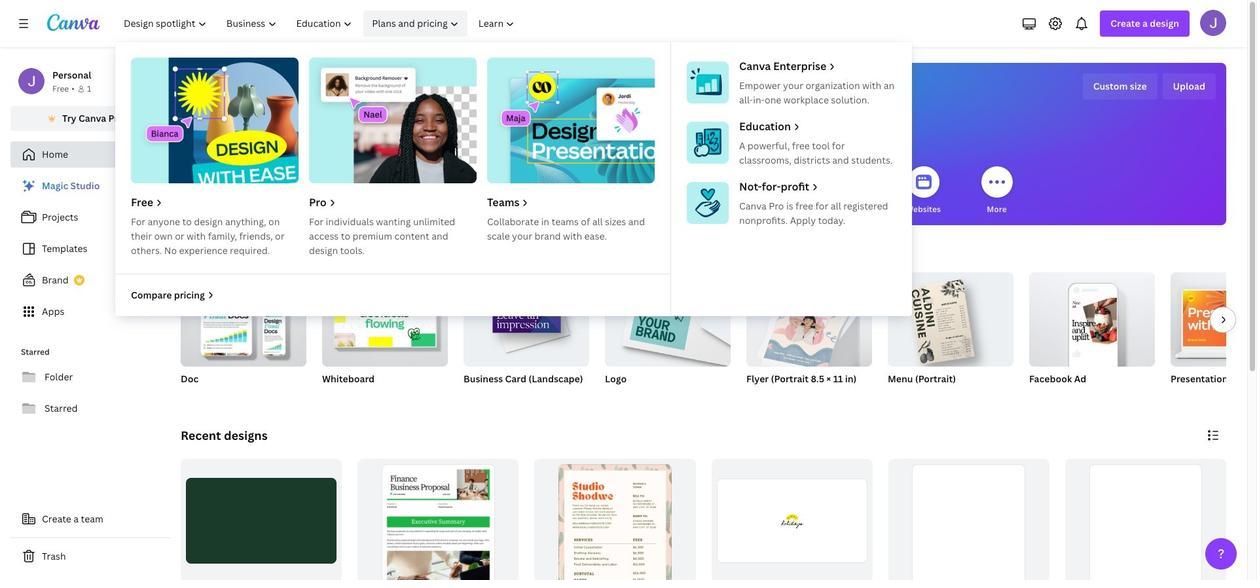 Task type: locate. For each thing, give the bounding box(es) containing it.
menu
[[115, 42, 913, 316]]

group
[[181, 273, 307, 402], [181, 273, 307, 367], [322, 273, 448, 402], [322, 273, 448, 367], [464, 273, 590, 402], [464, 273, 590, 367], [605, 273, 731, 402], [605, 273, 731, 367], [747, 273, 873, 402], [747, 273, 873, 371], [888, 273, 1014, 402], [888, 273, 1014, 367], [1030, 273, 1156, 402], [1171, 273, 1258, 402], [181, 459, 342, 580], [358, 459, 519, 580], [535, 459, 696, 580], [712, 459, 873, 580]]

None search field
[[507, 122, 900, 148]]

jacob simon image
[[1201, 10, 1227, 36]]

list
[[10, 173, 170, 325]]

top level navigation element
[[115, 10, 913, 316]]



Task type: vqa. For each thing, say whether or not it's contained in the screenshot.
of
no



